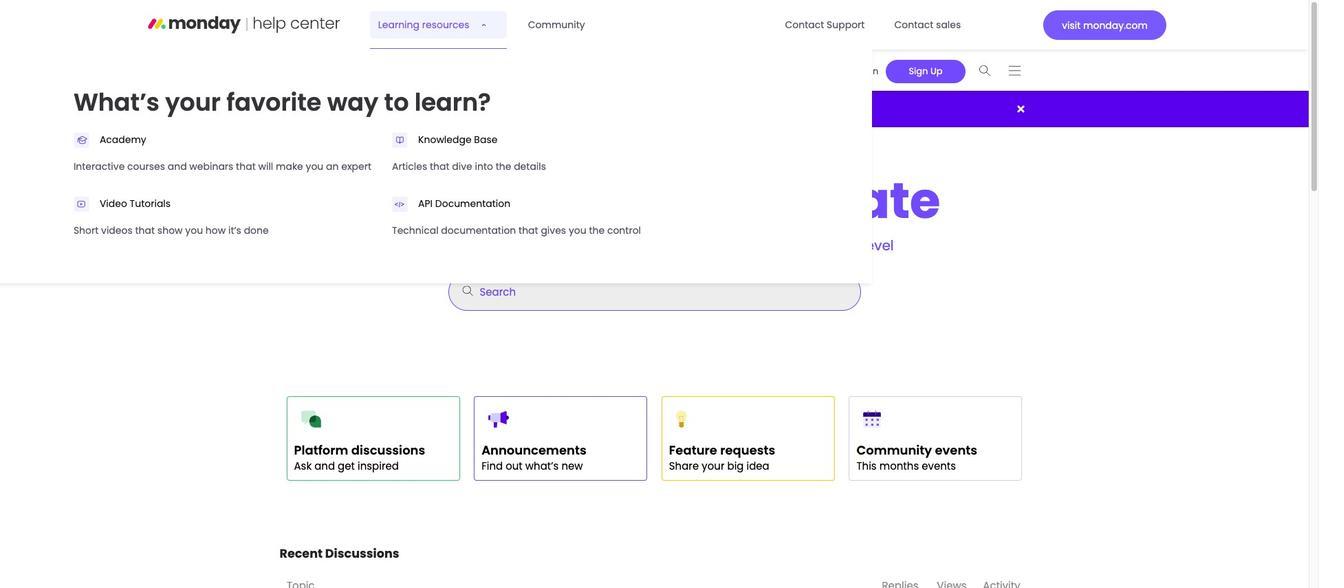 Task type: locate. For each thing, give the bounding box(es) containing it.
1 horizontal spatial monday.com
[[1084, 18, 1148, 32]]

new
[[562, 459, 583, 474]]

1 horizontal spatial community
[[857, 442, 932, 459]]

discussions
[[351, 442, 425, 459]]

community right 'our'
[[473, 236, 553, 255]]

you left the an
[[306, 160, 324, 173]]

and down platform
[[315, 459, 335, 474]]

menu item icon image up interactive
[[74, 132, 89, 148]]

show
[[157, 224, 183, 237]]

navigation
[[841, 55, 1030, 85]]

this
[[857, 459, 877, 474]]

2 vertical spatial and
[[315, 459, 335, 474]]

contact for contact support
[[785, 18, 825, 31]]

community inside the community events this months events
[[857, 442, 932, 459]]

menu item icon image
[[74, 132, 89, 148], [392, 132, 408, 148], [74, 196, 89, 212], [392, 196, 408, 212]]

into
[[475, 160, 493, 173]]

recent discussions
[[280, 546, 400, 562]]

contact support link
[[777, 11, 873, 38]]

1 contact from the left
[[785, 18, 825, 31]]

0 vertical spatial your
[[621, 236, 652, 255]]

your inside feature requests share your big idea
[[702, 459, 725, 474]]

that left dive
[[430, 160, 450, 173]]

the right to
[[804, 236, 826, 255]]

and right courses
[[168, 160, 187, 173]]

recent
[[280, 546, 323, 562]]

0 vertical spatial community
[[528, 18, 585, 31]]

join
[[415, 236, 443, 255]]

skills
[[751, 236, 783, 255]]

learning resources
[[378, 18, 470, 31]]

community inside "link"
[[528, 18, 585, 31]]

courses
[[127, 160, 165, 173]]

community
[[528, 18, 585, 31], [857, 442, 932, 459]]

menu item icon image up short
[[74, 196, 89, 212]]

2 horizontal spatial the
[[804, 236, 826, 255]]

2 horizontal spatial you
[[569, 224, 587, 237]]

and left take
[[556, 236, 584, 255]]

events
[[935, 442, 978, 459], [922, 459, 957, 474]]

that left gives
[[519, 224, 539, 237]]

monday.com right visit
[[1084, 18, 1148, 32]]

you left how
[[185, 224, 203, 237]]

0 vertical spatial monday.com
[[1084, 18, 1148, 32]]

videos
[[101, 224, 133, 237]]

the
[[496, 160, 512, 173], [589, 224, 605, 237], [804, 236, 826, 255]]

find
[[482, 459, 503, 474]]

1 vertical spatial community
[[857, 442, 932, 459]]

your
[[621, 236, 652, 255], [702, 459, 725, 474]]

platform
[[294, 442, 348, 459]]

in
[[871, 64, 879, 77]]

your left big
[[702, 459, 725, 474]]

menu item icon image left api
[[392, 196, 408, 212]]

1 horizontal spatial contact
[[895, 18, 934, 31]]

meetup
[[587, 102, 628, 116]]

0 horizontal spatial contact
[[785, 18, 825, 31]]

times image
[[1016, 104, 1026, 114]]

articles that dive into the details
[[392, 160, 546, 173]]

open advanced search image
[[456, 279, 480, 304]]

gives
[[541, 224, 566, 237]]

big
[[728, 459, 744, 474]]

2 contact from the left
[[895, 18, 934, 31]]

menu item icon image for video tutorials
[[74, 196, 89, 212]]

0 horizontal spatial community
[[528, 18, 585, 31]]

0 horizontal spatial your
[[621, 236, 652, 255]]

menu item icon image up articles
[[392, 132, 408, 148]]

1 vertical spatial monday.com
[[655, 236, 748, 255]]

that
[[236, 160, 256, 173], [430, 160, 450, 173], [135, 224, 155, 237], [519, 224, 539, 237]]

monday.com left 'skills' at the right top
[[655, 236, 748, 255]]

contact left sales
[[895, 18, 934, 31]]

contact for contact sales
[[895, 18, 934, 31]]

1 horizontal spatial your
[[702, 459, 725, 474]]

log in
[[853, 64, 879, 77]]

upcoming
[[445, 102, 498, 116]]

learning resources link
[[370, 11, 507, 38]]

academy
[[100, 133, 146, 147]]

next
[[830, 236, 859, 255]]

1 horizontal spatial and
[[315, 459, 335, 474]]

contact
[[785, 18, 825, 31], [895, 18, 934, 31]]

you
[[306, 160, 324, 173], [185, 224, 203, 237], [569, 224, 587, 237]]

control
[[608, 224, 641, 237]]

idea
[[747, 459, 770, 474]]

dive
[[452, 160, 473, 173]]

the left the control
[[589, 224, 605, 237]]

sign
[[909, 64, 929, 77]]

2 horizontal spatial and
[[556, 236, 584, 255]]

community events this months events
[[857, 442, 978, 474]]

monday.com inside connect & collaborate join our community and take your monday.com skills to the next level
[[655, 236, 748, 255]]

0 horizontal spatial and
[[168, 160, 187, 173]]

your right take
[[621, 236, 652, 255]]

video
[[100, 197, 127, 211]]

1 vertical spatial and
[[556, 236, 584, 255]]

interactive
[[74, 160, 125, 173]]

1 vertical spatial community
[[473, 236, 553, 255]]

community
[[525, 102, 584, 116], [473, 236, 553, 255]]

the right "into"
[[496, 160, 512, 173]]

0 horizontal spatial monday.com
[[655, 236, 748, 255]]

how
[[206, 224, 226, 237]]

community right nyc
[[525, 102, 584, 116]]

menu item icon image for knowledge base
[[392, 132, 408, 148]]

0 horizontal spatial you
[[185, 224, 203, 237]]

you right gives
[[569, 224, 587, 237]]

menu item icon image for api documentation
[[392, 196, 408, 212]]

api documentation
[[418, 197, 511, 211]]

1 vertical spatial your
[[702, 459, 725, 474]]

and inside platform discussions ask and get inspired
[[315, 459, 335, 474]]

monday.com
[[1084, 18, 1148, 32], [655, 236, 748, 255]]

it's
[[228, 224, 241, 237]]

resources
[[422, 18, 470, 31]]

support
[[827, 18, 865, 31]]

contact left support
[[785, 18, 825, 31]]

collaborate
[[646, 166, 941, 235]]

and
[[168, 160, 187, 173], [556, 236, 584, 255], [315, 459, 335, 474]]

log
[[853, 64, 869, 77]]

documentation
[[435, 197, 511, 211]]

menu item icon image for academy
[[74, 132, 89, 148]]

sign up button
[[887, 60, 966, 83]]



Task type: describe. For each thing, give the bounding box(es) containing it.
connect
[[369, 166, 585, 235]]

knowledge
[[418, 133, 472, 147]]

up
[[931, 64, 943, 77]]

that left show
[[135, 224, 155, 237]]

community for community events this months events
[[857, 442, 932, 459]]

out
[[506, 459, 523, 474]]

community inside connect & collaborate join our community and take your monday.com skills to the next level
[[473, 236, 553, 255]]

0 vertical spatial and
[[168, 160, 187, 173]]

articles
[[392, 160, 427, 173]]

contact sales link
[[887, 11, 970, 38]]

interactive courses and webinars that will make you an expert
[[74, 160, 372, 173]]

tutorials
[[130, 197, 171, 211]]

knowledge base
[[418, 133, 498, 147]]

log in button
[[845, 60, 887, 83]]

get
[[338, 459, 355, 474]]

short videos that show you how it's done
[[74, 224, 269, 237]]

details
[[514, 160, 546, 173]]

community for community
[[528, 18, 585, 31]]

your inside connect & collaborate join our community and take your monday.com skills to the next level
[[621, 236, 652, 255]]

1 horizontal spatial you
[[306, 160, 324, 173]]

an
[[326, 160, 339, 173]]

visit
[[1063, 18, 1081, 32]]

feature
[[669, 442, 718, 459]]

visit monday.com link
[[1044, 10, 1167, 40]]

short
[[74, 224, 99, 237]]

upcoming nyc community meetup (december 5th)
[[445, 102, 714, 116]]

navigation containing log in
[[841, 55, 1030, 85]]

documentation
[[441, 224, 516, 237]]

what's
[[526, 459, 559, 474]]

you for technical documentation that gives you the control
[[569, 224, 587, 237]]

Search text field
[[449, 274, 860, 310]]

feature requests share your big idea
[[669, 442, 776, 474]]

search image
[[980, 65, 992, 75]]

platform discussions ask and get inspired
[[294, 442, 425, 474]]

announcements find out what's new
[[482, 442, 587, 474]]

will
[[258, 160, 273, 173]]

technical documentation that gives you the control
[[392, 224, 641, 237]]

(december
[[631, 102, 690, 116]]

you for short videos that show you how it's done
[[185, 224, 203, 237]]

discussions
[[325, 546, 400, 562]]

the inside connect & collaborate join our community and take your monday.com skills to the next level
[[804, 236, 826, 255]]

our
[[447, 236, 470, 255]]

0 horizontal spatial the
[[496, 160, 512, 173]]

0 vertical spatial events
[[935, 442, 978, 459]]

video tutorials
[[100, 197, 171, 211]]

technical
[[392, 224, 439, 237]]

1 vertical spatial events
[[922, 459, 957, 474]]

contact sales
[[895, 18, 961, 31]]

webinars
[[189, 160, 234, 173]]

0 vertical spatial community
[[525, 102, 584, 116]]

inspired
[[358, 459, 399, 474]]

5th)
[[692, 102, 714, 116]]

learning
[[378, 18, 420, 31]]

&
[[596, 166, 635, 235]]

connect & collaborate join our community and take your monday.com skills to the next level
[[369, 166, 941, 255]]

requests
[[721, 442, 776, 459]]

that left will
[[236, 160, 256, 173]]

nyc
[[501, 102, 522, 116]]

menu image
[[1009, 65, 1021, 75]]

1 horizontal spatial the
[[589, 224, 605, 237]]

sign up
[[909, 64, 943, 77]]

take
[[588, 236, 617, 255]]

to
[[787, 236, 800, 255]]

make
[[276, 160, 303, 173]]

visit monday.com
[[1063, 18, 1148, 32]]

monday.com logo image
[[148, 11, 340, 39]]

months
[[880, 459, 919, 474]]

base
[[474, 133, 498, 147]]

done
[[244, 224, 269, 237]]

api
[[418, 197, 433, 211]]

ask
[[294, 459, 312, 474]]

announcements
[[482, 442, 587, 459]]

community link
[[520, 11, 594, 38]]

sales
[[937, 18, 961, 31]]

and inside connect & collaborate join our community and take your monday.com skills to the next level
[[556, 236, 584, 255]]

share
[[669, 459, 699, 474]]

expert
[[341, 160, 372, 173]]

level
[[863, 236, 894, 255]]

contact support
[[785, 18, 865, 31]]



Task type: vqa. For each thing, say whether or not it's contained in the screenshot.
times image
yes



